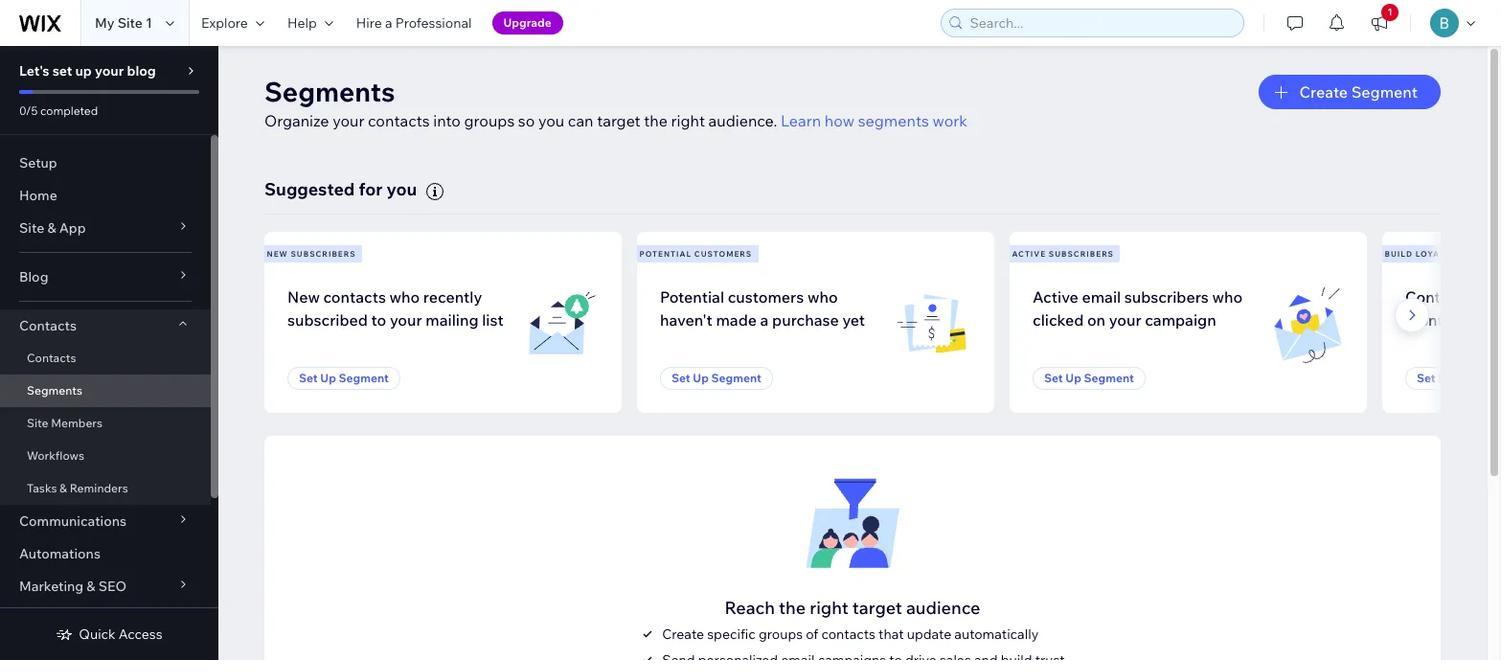 Task type: locate. For each thing, give the bounding box(es) containing it.
1 horizontal spatial who
[[808, 287, 838, 306]]

1 vertical spatial customers
[[728, 287, 804, 306]]

2 who from the left
[[808, 287, 838, 306]]

that
[[879, 626, 904, 643]]

1 vertical spatial site
[[19, 219, 44, 237]]

contacts down loyalty
[[1406, 287, 1471, 306]]

&
[[47, 219, 56, 237], [60, 481, 67, 495], [87, 578, 95, 595]]

list
[[261, 232, 1502, 413]]

who inside new contacts who recently subscribed to your mailing list
[[390, 287, 420, 306]]

new subscribers
[[267, 249, 356, 259]]

3 set up segment button from the left
[[1033, 367, 1146, 390]]

active for active subscribers
[[1012, 249, 1046, 259]]

& left "app"
[[47, 219, 56, 237]]

segment down to
[[339, 371, 389, 385]]

set up segment down subscribed
[[299, 371, 389, 385]]

tasks & reminders
[[27, 481, 128, 495]]

learn
[[781, 111, 821, 130]]

new down suggested on the top of the page
[[267, 249, 288, 259]]

2 horizontal spatial subscribers
[[1125, 287, 1209, 306]]

who inside active email subscribers who clicked on your campaign
[[1213, 287, 1243, 306]]

into
[[433, 111, 461, 130]]

2 set up segment from the left
[[672, 371, 762, 385]]

site & app button
[[0, 212, 211, 244]]

& for site
[[47, 219, 56, 237]]

0 horizontal spatial 1
[[146, 14, 152, 32]]

1 vertical spatial contacts
[[19, 317, 77, 334]]

site inside popup button
[[19, 219, 44, 237]]

2 horizontal spatial &
[[87, 578, 95, 595]]

potential inside potential customers who haven't made a purchase yet
[[660, 287, 724, 306]]

1 vertical spatial segments
[[27, 383, 82, 398]]

segment down the 1 button
[[1352, 82, 1418, 102]]

set up segment down made
[[672, 371, 762, 385]]

your right organize
[[333, 111, 365, 130]]

0 horizontal spatial the
[[644, 111, 668, 130]]

0 vertical spatial &
[[47, 219, 56, 237]]

contacts
[[368, 111, 430, 130], [323, 287, 386, 306], [822, 626, 876, 643]]

set up segment button down on
[[1033, 367, 1146, 390]]

reach the right target audience
[[725, 597, 981, 619]]

0 vertical spatial contacts
[[368, 111, 430, 130]]

1 horizontal spatial create
[[1300, 82, 1348, 102]]

setup
[[19, 154, 57, 172]]

0 horizontal spatial segments
[[27, 383, 82, 398]]

set up segment button down made
[[660, 367, 773, 390]]

1 horizontal spatial 1
[[1388, 6, 1393, 18]]

contacts inside new contacts who recently subscribed to your mailing list
[[323, 287, 386, 306]]

1 horizontal spatial right
[[810, 597, 849, 619]]

target inside segments organize your contacts into groups so you can target the right audience. learn how segments work
[[597, 111, 641, 130]]

4 up from the left
[[1439, 371, 1454, 385]]

clicked
[[1033, 310, 1084, 329]]

potential
[[640, 249, 692, 259], [660, 287, 724, 306]]

contacts inside segments organize your contacts into groups so you can target the right audience. learn how segments work
[[368, 111, 430, 130]]

contacts down blog
[[19, 317, 77, 334]]

quick access
[[79, 626, 163, 643]]

segments up site members
[[27, 383, 82, 398]]

customers up potential customers who haven't made a purchase yet
[[695, 249, 752, 259]]

1 horizontal spatial set up segment
[[672, 371, 762, 385]]

& inside marketing & seo popup button
[[87, 578, 95, 595]]

so
[[518, 111, 535, 130]]

1 horizontal spatial set up segment button
[[660, 367, 773, 390]]

subscribers
[[291, 249, 356, 259], [1049, 249, 1114, 259], [1125, 287, 1209, 306]]

1 vertical spatial right
[[810, 597, 849, 619]]

set up segment down on
[[1044, 371, 1134, 385]]

segments inside segments organize your contacts into groups so you can target the right audience. learn how segments work
[[264, 75, 395, 108]]

1 right my
[[146, 14, 152, 32]]

0 horizontal spatial target
[[597, 111, 641, 130]]

1 horizontal spatial &
[[60, 481, 67, 495]]

of
[[806, 626, 819, 643]]

segment down on
[[1084, 371, 1134, 385]]

0 horizontal spatial groups
[[464, 111, 515, 130]]

4 set from the left
[[1417, 371, 1436, 385]]

active inside active email subscribers who clicked on your campaign
[[1033, 287, 1079, 306]]

3 set up segment from the left
[[1044, 371, 1134, 385]]

your inside sidebar element
[[95, 62, 124, 80]]

0 vertical spatial active
[[1012, 249, 1046, 259]]

0 vertical spatial potential
[[640, 249, 692, 259]]

create for create specific groups of contacts that update automatically
[[662, 626, 704, 643]]

1 up create segment
[[1388, 6, 1393, 18]]

1 set from the left
[[299, 371, 318, 385]]

0/5
[[19, 103, 38, 118]]

up down subscribed
[[320, 371, 336, 385]]

target up that
[[853, 597, 903, 619]]

0 vertical spatial contacts
[[1406, 287, 1471, 306]]

segment for new contacts who recently subscribed to your mailing list
[[339, 371, 389, 385]]

1 vertical spatial you
[[387, 178, 417, 200]]

active subscribers
[[1012, 249, 1114, 259]]

your inside active email subscribers who clicked on your campaign
[[1109, 310, 1142, 329]]

segment for potential customers who haven't made a purchase yet
[[712, 371, 762, 385]]

who for your
[[390, 287, 420, 306]]

customers up made
[[728, 287, 804, 306]]

set up segment button
[[287, 367, 400, 390], [660, 367, 773, 390], [1033, 367, 1146, 390]]

up
[[320, 371, 336, 385], [693, 371, 709, 385], [1066, 371, 1082, 385], [1439, 371, 1454, 385]]

learn how segments work button
[[781, 109, 968, 132]]

1 vertical spatial new
[[287, 287, 320, 306]]

quick
[[79, 626, 116, 643]]

contacts down reach the right target audience
[[822, 626, 876, 643]]

customers inside potential customers who haven't made a purchase yet
[[728, 287, 804, 306]]

help button
[[276, 0, 345, 46]]

a right made
[[760, 310, 769, 329]]

set down haven't
[[672, 371, 691, 385]]

0 vertical spatial target
[[597, 111, 641, 130]]

0 vertical spatial customers
[[695, 249, 752, 259]]

who inside potential customers who haven't made a purchase yet
[[808, 287, 838, 306]]

the
[[644, 111, 668, 130], [779, 597, 806, 619]]

automatically
[[955, 626, 1039, 643]]

1 horizontal spatial subscribers
[[1049, 249, 1114, 259]]

contacts up to
[[323, 287, 386, 306]]

the right reach
[[779, 597, 806, 619]]

1 vertical spatial create
[[662, 626, 704, 643]]

0 horizontal spatial a
[[385, 14, 392, 32]]

1 horizontal spatial groups
[[759, 626, 803, 643]]

0 horizontal spatial set up segment
[[299, 371, 389, 385]]

who up purchase
[[808, 287, 838, 306]]

list containing new contacts who recently subscribed to your mailing list
[[261, 232, 1502, 413]]

2 set up segment button from the left
[[660, 367, 773, 390]]

contacts button
[[0, 310, 211, 342]]

sidebar element
[[0, 46, 218, 660]]

workflows
[[27, 448, 84, 463]]

1 horizontal spatial the
[[779, 597, 806, 619]]

target right can
[[597, 111, 641, 130]]

yet
[[843, 310, 865, 329]]

you right so
[[538, 111, 565, 130]]

active
[[1012, 249, 1046, 259], [1033, 287, 1079, 306]]

who up campaign
[[1213, 287, 1243, 306]]

2 up from the left
[[693, 371, 709, 385]]

0 vertical spatial you
[[538, 111, 565, 130]]

site up workflows
[[27, 416, 48, 430]]

1 up from the left
[[320, 371, 336, 385]]

right left the audience.
[[671, 111, 705, 130]]

2 vertical spatial contacts
[[27, 351, 76, 365]]

the right can
[[644, 111, 668, 130]]

your right to
[[390, 310, 422, 329]]

3 who from the left
[[1213, 287, 1243, 306]]

1 horizontal spatial a
[[760, 310, 769, 329]]

suggested
[[264, 178, 355, 200]]

contacts down contacts popup button
[[27, 351, 76, 365]]

segment for active email subscribers who clicked on your campaign
[[1084, 371, 1134, 385]]

contacts inside popup button
[[19, 317, 77, 334]]

up down haven't
[[693, 371, 709, 385]]

target
[[597, 111, 641, 130], [853, 597, 903, 619]]

set left segmen
[[1417, 371, 1436, 385]]

subscribers up campaign
[[1125, 287, 1209, 306]]

subscribers for email
[[1049, 249, 1114, 259]]

right up of
[[810, 597, 849, 619]]

set up segment button for clicked
[[1033, 367, 1146, 390]]

2 vertical spatial site
[[27, 416, 48, 430]]

contacts for contacts link
[[27, 351, 76, 365]]

your right on
[[1109, 310, 1142, 329]]

you
[[538, 111, 565, 130], [387, 178, 417, 200]]

& inside tasks & reminders link
[[60, 481, 67, 495]]

2 set from the left
[[672, 371, 691, 385]]

1 vertical spatial a
[[760, 310, 769, 329]]

set down subscribed
[[299, 371, 318, 385]]

set down clicked
[[1044, 371, 1063, 385]]

set inside button
[[1417, 371, 1436, 385]]

you right for
[[387, 178, 417, 200]]

& inside site & app popup button
[[47, 219, 56, 237]]

right
[[671, 111, 705, 130], [810, 597, 849, 619]]

who
[[390, 287, 420, 306], [808, 287, 838, 306], [1213, 287, 1243, 306]]

site down home
[[19, 219, 44, 237]]

how
[[825, 111, 855, 130]]

new up subscribed
[[287, 287, 320, 306]]

0 vertical spatial the
[[644, 111, 668, 130]]

2 horizontal spatial set up segment button
[[1033, 367, 1146, 390]]

1 horizontal spatial segments
[[264, 75, 395, 108]]

marketing
[[19, 578, 84, 595]]

segments up organize
[[264, 75, 395, 108]]

suggested for you
[[264, 178, 417, 200]]

0 horizontal spatial who
[[390, 287, 420, 306]]

segments inside sidebar element
[[27, 383, 82, 398]]

a right hire
[[385, 14, 392, 32]]

0 horizontal spatial subscribers
[[291, 249, 356, 259]]

0 vertical spatial a
[[385, 14, 392, 32]]

blog button
[[0, 261, 211, 293]]

3 set from the left
[[1044, 371, 1063, 385]]

1 horizontal spatial target
[[853, 597, 903, 619]]

create inside "button"
[[1300, 82, 1348, 102]]

1 vertical spatial active
[[1033, 287, 1079, 306]]

set up segment button down subscribed
[[287, 367, 400, 390]]

0 vertical spatial groups
[[464, 111, 515, 130]]

0/5 completed
[[19, 103, 98, 118]]

to
[[371, 310, 386, 329]]

your
[[95, 62, 124, 80], [333, 111, 365, 130], [390, 310, 422, 329], [1109, 310, 1142, 329]]

create specific groups of contacts that update automatically
[[662, 626, 1039, 643]]

segments link
[[0, 375, 211, 407]]

1 vertical spatial potential
[[660, 287, 724, 306]]

0 vertical spatial right
[[671, 111, 705, 130]]

0 horizontal spatial &
[[47, 219, 56, 237]]

1 vertical spatial contacts
[[323, 287, 386, 306]]

email
[[1082, 287, 1121, 306]]

contacts inside the contacts with
[[1406, 287, 1471, 306]]

0 vertical spatial create
[[1300, 82, 1348, 102]]

set up segment for clicked
[[1044, 371, 1134, 385]]

tasks & reminders link
[[0, 472, 211, 505]]

groups left so
[[464, 111, 515, 130]]

& left 'seo'
[[87, 578, 95, 595]]

& right tasks
[[60, 481, 67, 495]]

3 up from the left
[[1066, 371, 1082, 385]]

site right my
[[118, 14, 143, 32]]

set up segment button for made
[[660, 367, 773, 390]]

0 vertical spatial segments
[[264, 75, 395, 108]]

contacts left "into"
[[368, 111, 430, 130]]

your right up
[[95, 62, 124, 80]]

reminders
[[70, 481, 128, 495]]

segments
[[264, 75, 395, 108], [27, 383, 82, 398]]

let's set up your blog
[[19, 62, 156, 80]]

completed
[[40, 103, 98, 118]]

1 vertical spatial &
[[60, 481, 67, 495]]

2 vertical spatial &
[[87, 578, 95, 595]]

1 set up segment from the left
[[299, 371, 389, 385]]

site
[[118, 14, 143, 32], [19, 219, 44, 237], [27, 416, 48, 430]]

1 horizontal spatial you
[[538, 111, 565, 130]]

up down clicked
[[1066, 371, 1082, 385]]

new inside new contacts who recently subscribed to your mailing list
[[287, 287, 320, 306]]

contacts
[[1406, 287, 1471, 306], [19, 317, 77, 334], [27, 351, 76, 365]]

explore
[[201, 14, 248, 32]]

groups left of
[[759, 626, 803, 643]]

up left segmen
[[1439, 371, 1454, 385]]

0 horizontal spatial set up segment button
[[287, 367, 400, 390]]

who left the recently
[[390, 287, 420, 306]]

groups
[[464, 111, 515, 130], [759, 626, 803, 643]]

1 who from the left
[[390, 287, 420, 306]]

0 vertical spatial new
[[267, 249, 288, 259]]

customers
[[695, 249, 752, 259], [728, 287, 804, 306]]

1 inside button
[[1388, 6, 1393, 18]]

1 set up segment button from the left
[[287, 367, 400, 390]]

subscribers down suggested on the top of the page
[[291, 249, 356, 259]]

2 horizontal spatial set up segment
[[1044, 371, 1134, 385]]

segments for segments
[[27, 383, 82, 398]]

set
[[299, 371, 318, 385], [672, 371, 691, 385], [1044, 371, 1063, 385], [1417, 371, 1436, 385]]

0 horizontal spatial create
[[662, 626, 704, 643]]

subscribers up email
[[1049, 249, 1114, 259]]

0 horizontal spatial right
[[671, 111, 705, 130]]

2 horizontal spatial who
[[1213, 287, 1243, 306]]

1
[[1388, 6, 1393, 18], [146, 14, 152, 32]]

set
[[52, 62, 72, 80]]

setup link
[[0, 147, 211, 179]]

segment down made
[[712, 371, 762, 385]]

seo
[[98, 578, 127, 595]]

blog
[[19, 268, 48, 286]]



Task type: describe. For each thing, give the bounding box(es) containing it.
members
[[51, 416, 103, 430]]

2 vertical spatial contacts
[[822, 626, 876, 643]]

the inside segments organize your contacts into groups so you can target the right audience. learn how segments work
[[644, 111, 668, 130]]

marketing & seo button
[[0, 570, 211, 603]]

for
[[359, 178, 383, 200]]

& for marketing
[[87, 578, 95, 595]]

help
[[287, 14, 317, 32]]

site members
[[27, 416, 103, 430]]

set up segmen
[[1417, 371, 1502, 385]]

1 vertical spatial target
[[853, 597, 903, 619]]

build loyalty
[[1385, 249, 1457, 259]]

you inside segments organize your contacts into groups so you can target the right audience. learn how segments work
[[538, 111, 565, 130]]

site for site & app
[[19, 219, 44, 237]]

new contacts who recently subscribed to your mailing list
[[287, 287, 504, 329]]

upgrade button
[[492, 11, 563, 34]]

automations
[[19, 545, 101, 562]]

professional
[[395, 14, 472, 32]]

create segment
[[1300, 82, 1418, 102]]

segments organize your contacts into groups so you can target the right audience. learn how segments work
[[264, 75, 968, 130]]

up for clicked
[[1066, 371, 1082, 385]]

my site 1
[[95, 14, 152, 32]]

customers for potential customers who haven't made a purchase yet
[[728, 287, 804, 306]]

hire
[[356, 14, 382, 32]]

let's
[[19, 62, 49, 80]]

upgrade
[[504, 15, 552, 30]]

work
[[933, 111, 968, 130]]

groups inside segments organize your contacts into groups so you can target the right audience. learn how segments work
[[464, 111, 515, 130]]

up for subscribed
[[320, 371, 336, 385]]

purchase
[[772, 310, 839, 329]]

build
[[1385, 249, 1413, 259]]

automations link
[[0, 538, 211, 570]]

made
[[716, 310, 757, 329]]

recently
[[423, 287, 482, 306]]

potential for potential customers
[[640, 249, 692, 259]]

segments for segments organize your contacts into groups so you can target the right audience. learn how segments work
[[264, 75, 395, 108]]

active for active email subscribers who clicked on your campaign
[[1033, 287, 1079, 306]]

set up segment for made
[[672, 371, 762, 385]]

set up segment button for subscribed
[[287, 367, 400, 390]]

update
[[907, 626, 952, 643]]

active email subscribers who clicked on your campaign
[[1033, 287, 1243, 329]]

a inside potential customers who haven't made a purchase yet
[[760, 310, 769, 329]]

set for potential customers who haven't made a purchase yet
[[672, 371, 691, 385]]

segment inside create segment "button"
[[1352, 82, 1418, 102]]

potential customers
[[640, 249, 752, 259]]

1 vertical spatial the
[[779, 597, 806, 619]]

potential customers who haven't made a purchase yet
[[660, 287, 865, 329]]

up inside button
[[1439, 371, 1454, 385]]

campaign
[[1145, 310, 1217, 329]]

hire a professional link
[[345, 0, 483, 46]]

blog
[[127, 62, 156, 80]]

my
[[95, 14, 115, 32]]

segments
[[858, 111, 929, 130]]

set for active email subscribers who clicked on your campaign
[[1044, 371, 1063, 385]]

Search... field
[[964, 10, 1238, 36]]

up for made
[[693, 371, 709, 385]]

specific
[[707, 626, 756, 643]]

segmen
[[1457, 371, 1502, 385]]

new for new contacts who recently subscribed to your mailing list
[[287, 287, 320, 306]]

create segment button
[[1260, 75, 1441, 109]]

site & app
[[19, 219, 86, 237]]

tasks
[[27, 481, 57, 495]]

0 horizontal spatial you
[[387, 178, 417, 200]]

subscribers for contacts
[[291, 249, 356, 259]]

site for site members
[[27, 416, 48, 430]]

your inside new contacts who recently subscribed to your mailing list
[[390, 310, 422, 329]]

mailing
[[426, 310, 479, 329]]

home
[[19, 187, 57, 204]]

1 button
[[1359, 0, 1401, 46]]

set for new contacts who recently subscribed to your mailing list
[[299, 371, 318, 385]]

on
[[1087, 310, 1106, 329]]

customers for potential customers
[[695, 249, 752, 259]]

quick access button
[[56, 626, 163, 643]]

up
[[75, 62, 92, 80]]

list
[[482, 310, 504, 329]]

contacts with
[[1406, 287, 1502, 329]]

communications
[[19, 513, 127, 530]]

home link
[[0, 179, 211, 212]]

haven't
[[660, 310, 713, 329]]

who for purchase
[[808, 287, 838, 306]]

new for new subscribers
[[267, 249, 288, 259]]

loyalty
[[1416, 249, 1457, 259]]

contacts link
[[0, 342, 211, 375]]

create for create segment
[[1300, 82, 1348, 102]]

with
[[1475, 287, 1502, 306]]

potential for potential customers who haven't made a purchase yet
[[660, 287, 724, 306]]

subscribers inside active email subscribers who clicked on your campaign
[[1125, 287, 1209, 306]]

your inside segments organize your contacts into groups so you can target the right audience. learn how segments work
[[333, 111, 365, 130]]

hire a professional
[[356, 14, 472, 32]]

contacts for contacts popup button
[[19, 317, 77, 334]]

app
[[59, 219, 86, 237]]

1 vertical spatial groups
[[759, 626, 803, 643]]

set up segment for subscribed
[[299, 371, 389, 385]]

right inside segments organize your contacts into groups so you can target the right audience. learn how segments work
[[671, 111, 705, 130]]

can
[[568, 111, 594, 130]]

access
[[119, 626, 163, 643]]

0 vertical spatial site
[[118, 14, 143, 32]]

marketing & seo
[[19, 578, 127, 595]]

organize
[[264, 111, 329, 130]]

reach
[[725, 597, 775, 619]]

audience.
[[709, 111, 777, 130]]

set up segmen button
[[1406, 367, 1502, 390]]

audience
[[906, 597, 981, 619]]

site members link
[[0, 407, 211, 440]]

communications button
[[0, 505, 211, 538]]

& for tasks
[[60, 481, 67, 495]]



Task type: vqa. For each thing, say whether or not it's contained in the screenshot.


